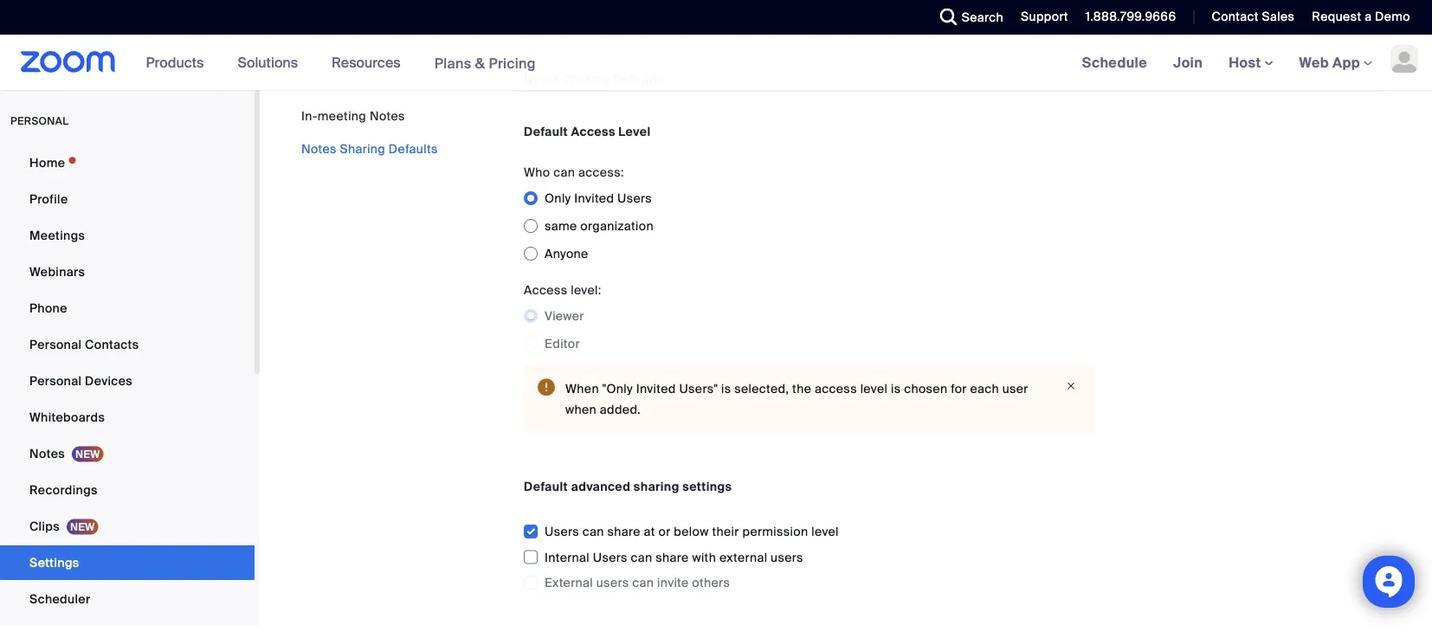 Task type: describe. For each thing, give the bounding box(es) containing it.
product information navigation
[[133, 35, 549, 91]]

personal for personal devices
[[29, 373, 82, 389]]

whiteboards
[[29, 409, 105, 425]]

others
[[692, 575, 730, 591]]

0 vertical spatial share
[[607, 524, 641, 540]]

same
[[545, 218, 577, 234]]

advanced
[[571, 478, 631, 494]]

personal devices link
[[0, 364, 255, 398]]

&
[[475, 54, 485, 72]]

2 is from the left
[[891, 380, 901, 396]]

users can share at or below their permission level
[[545, 524, 839, 540]]

viewer
[[545, 308, 584, 324]]

notes inside personal menu menu
[[29, 446, 65, 462]]

invited inside when "only invited users" is selected, the access level is chosen for each user when added.
[[636, 380, 676, 396]]

meetings link
[[0, 218, 255, 253]]

can up internal
[[583, 524, 604, 540]]

editor
[[545, 335, 580, 351]]

personal for personal contacts
[[29, 336, 82, 352]]

1 horizontal spatial users
[[771, 549, 804, 565]]

plans
[[434, 54, 472, 72]]

in-
[[301, 108, 318, 124]]

request a demo
[[1312, 9, 1411, 25]]

whiteboards link
[[0, 400, 255, 435]]

meetings navigation
[[1069, 35, 1432, 91]]

resources
[[332, 53, 401, 71]]

anyone
[[545, 245, 589, 261]]

join link
[[1161, 35, 1216, 90]]

pricing
[[489, 54, 536, 72]]

personal menu menu
[[0, 145, 255, 625]]

"only
[[602, 380, 633, 396]]

phone
[[29, 300, 67, 316]]

external
[[545, 575, 593, 591]]

who can access: option group
[[524, 184, 1096, 267]]

1 vertical spatial sharing
[[340, 141, 385, 157]]

external users can invite others
[[545, 575, 730, 591]]

personal devices
[[29, 373, 133, 389]]

phone link
[[0, 291, 255, 326]]

1 horizontal spatial access
[[571, 123, 616, 139]]

permission
[[743, 524, 808, 540]]

in-meeting notes
[[301, 108, 405, 124]]

for
[[951, 380, 967, 396]]

settings link
[[0, 546, 255, 580]]

host button
[[1229, 53, 1274, 71]]

notes down the in-
[[301, 141, 337, 157]]

who can access:
[[524, 164, 624, 180]]

meetings
[[29, 227, 85, 243]]

warning image
[[538, 378, 555, 396]]

clips
[[29, 518, 60, 534]]

settings
[[29, 555, 79, 571]]

profile
[[29, 191, 68, 207]]

solutions
[[238, 53, 298, 71]]

at
[[644, 524, 655, 540]]

level
[[619, 123, 651, 139]]

webinars
[[29, 264, 85, 280]]

access level: option group
[[524, 302, 1096, 357]]

can up only
[[554, 164, 575, 180]]

1 horizontal spatial share
[[656, 549, 689, 565]]

contacts
[[85, 336, 139, 352]]

profile picture image
[[1391, 45, 1419, 73]]

when
[[566, 401, 597, 417]]

contact sales
[[1212, 9, 1295, 25]]

or
[[659, 524, 671, 540]]

notes up notes sharing defaults link
[[370, 108, 405, 124]]

added.
[[600, 401, 641, 417]]

app
[[1333, 53, 1360, 71]]

web
[[1299, 53, 1329, 71]]

1 horizontal spatial sharing
[[563, 70, 610, 87]]

schedule link
[[1069, 35, 1161, 90]]

request
[[1312, 9, 1362, 25]]

meeting
[[318, 108, 366, 124]]

settings
[[683, 478, 732, 494]]

zoom logo image
[[21, 51, 116, 73]]

join
[[1174, 53, 1203, 71]]

notes sharing defaults link
[[301, 141, 438, 157]]

level:
[[571, 282, 602, 298]]

their
[[712, 524, 739, 540]]

search button
[[927, 0, 1008, 35]]

can left invite
[[632, 575, 654, 591]]

sharing
[[634, 478, 680, 494]]

contact
[[1212, 9, 1259, 25]]

clips link
[[0, 509, 255, 544]]

same organization
[[545, 218, 654, 234]]

users"
[[679, 380, 718, 396]]

default for default advanced sharing settings
[[524, 478, 568, 494]]

personal
[[10, 114, 69, 128]]

internal
[[545, 549, 590, 565]]

1 is from the left
[[721, 380, 731, 396]]

demo
[[1375, 9, 1411, 25]]

access level:
[[524, 282, 602, 298]]

sales
[[1262, 9, 1295, 25]]

notes right &
[[524, 70, 560, 87]]

access:
[[578, 164, 624, 180]]

invite
[[657, 575, 689, 591]]

home
[[29, 155, 65, 171]]

external
[[720, 549, 768, 565]]

when "only invited users" is selected, the access level is chosen for each user when added.
[[566, 380, 1029, 417]]

a
[[1365, 9, 1372, 25]]

1 horizontal spatial defaults
[[613, 70, 664, 87]]

notes link
[[0, 436, 255, 471]]

when
[[566, 380, 599, 396]]



Task type: vqa. For each thing, say whether or not it's contained in the screenshot.
Upgrade today link
no



Task type: locate. For each thing, give the bounding box(es) containing it.
users up internal
[[545, 524, 579, 540]]

each
[[970, 380, 999, 396]]

banner
[[0, 35, 1432, 91]]

with
[[692, 549, 716, 565]]

0 vertical spatial access
[[571, 123, 616, 139]]

0 horizontal spatial sharing
[[340, 141, 385, 157]]

host
[[1229, 53, 1265, 71]]

is right users"
[[721, 380, 731, 396]]

share
[[607, 524, 641, 540], [656, 549, 689, 565]]

default for default access level
[[524, 123, 568, 139]]

profile link
[[0, 182, 255, 217]]

personal up whiteboards
[[29, 373, 82, 389]]

level for permission
[[812, 524, 839, 540]]

invited right "only
[[636, 380, 676, 396]]

1 horizontal spatial level
[[861, 380, 888, 396]]

0 vertical spatial notes sharing defaults
[[524, 70, 664, 87]]

1 vertical spatial users
[[545, 524, 579, 540]]

0 horizontal spatial notes sharing defaults
[[301, 141, 438, 157]]

can up external users can invite others
[[631, 549, 653, 565]]

default access level
[[524, 123, 651, 139]]

1 default from the top
[[524, 123, 568, 139]]

default
[[524, 123, 568, 139], [524, 478, 568, 494]]

notes sharing defaults element
[[514, 65, 1386, 616]]

notes sharing defaults up the default access level
[[524, 70, 664, 87]]

web app button
[[1299, 53, 1373, 71]]

access up viewer at the left of page
[[524, 282, 568, 298]]

1 vertical spatial access
[[524, 282, 568, 298]]

0 horizontal spatial share
[[607, 524, 641, 540]]

sharing down in-meeting notes
[[340, 141, 385, 157]]

notes up recordings
[[29, 446, 65, 462]]

internal users can share with external users
[[545, 549, 804, 565]]

users up organization
[[618, 190, 652, 206]]

is left chosen
[[891, 380, 901, 396]]

1 vertical spatial default
[[524, 478, 568, 494]]

0 vertical spatial personal
[[29, 336, 82, 352]]

personal down phone
[[29, 336, 82, 352]]

0 horizontal spatial access
[[524, 282, 568, 298]]

share left at
[[607, 524, 641, 540]]

level inside when "only invited users" is selected, the access level is chosen for each user when added.
[[861, 380, 888, 396]]

level
[[861, 380, 888, 396], [812, 524, 839, 540]]

users
[[618, 190, 652, 206], [545, 524, 579, 540], [593, 549, 628, 565]]

0 horizontal spatial is
[[721, 380, 731, 396]]

0 vertical spatial level
[[861, 380, 888, 396]]

level right permission
[[812, 524, 839, 540]]

level right the access
[[861, 380, 888, 396]]

request a demo link
[[1299, 0, 1432, 35], [1312, 9, 1411, 25]]

solutions button
[[238, 35, 306, 90]]

below
[[674, 524, 709, 540]]

1 vertical spatial personal
[[29, 373, 82, 389]]

2 default from the top
[[524, 478, 568, 494]]

products
[[146, 53, 204, 71]]

2 personal from the top
[[29, 373, 82, 389]]

invited down the access:
[[574, 190, 614, 206]]

users
[[771, 549, 804, 565], [596, 575, 629, 591]]

home link
[[0, 145, 255, 180]]

1 vertical spatial defaults
[[389, 141, 438, 157]]

schedule
[[1082, 53, 1148, 71]]

plans & pricing link
[[434, 54, 536, 72], [434, 54, 536, 72]]

menu bar containing in-meeting notes
[[301, 107, 438, 158]]

0 vertical spatial invited
[[574, 190, 614, 206]]

close image
[[1061, 378, 1082, 394]]

is
[[721, 380, 731, 396], [891, 380, 901, 396]]

notes sharing defaults down in-meeting notes
[[301, 141, 438, 157]]

users inside who can access: option group
[[618, 190, 652, 206]]

users right external
[[596, 575, 629, 591]]

web app
[[1299, 53, 1360, 71]]

1 personal from the top
[[29, 336, 82, 352]]

scheduler
[[29, 591, 90, 607]]

0 vertical spatial default
[[524, 123, 568, 139]]

1 vertical spatial share
[[656, 549, 689, 565]]

defaults up level
[[613, 70, 664, 87]]

banner containing products
[[0, 35, 1432, 91]]

can
[[554, 164, 575, 180], [583, 524, 604, 540], [631, 549, 653, 565], [632, 575, 654, 591]]

notes sharing defaults
[[524, 70, 664, 87], [301, 141, 438, 157]]

defaults
[[613, 70, 664, 87], [389, 141, 438, 157]]

organization
[[581, 218, 654, 234]]

1 vertical spatial invited
[[636, 380, 676, 396]]

personal contacts
[[29, 336, 139, 352]]

only invited users
[[545, 190, 652, 206]]

only
[[545, 190, 571, 206]]

1 horizontal spatial is
[[891, 380, 901, 396]]

scheduler link
[[0, 582, 255, 617]]

notes
[[524, 70, 560, 87], [370, 108, 405, 124], [301, 141, 337, 157], [29, 446, 65, 462]]

recordings link
[[0, 473, 255, 507]]

1.888.799.9666 button
[[1073, 0, 1181, 35], [1086, 9, 1176, 25]]

products button
[[146, 35, 212, 90]]

0 vertical spatial users
[[771, 549, 804, 565]]

support
[[1021, 9, 1068, 25]]

2 vertical spatial users
[[593, 549, 628, 565]]

sharing up the default access level
[[563, 70, 610, 87]]

plans & pricing
[[434, 54, 536, 72]]

1 horizontal spatial notes sharing defaults
[[524, 70, 664, 87]]

invited inside who can access: option group
[[574, 190, 614, 206]]

1 vertical spatial notes sharing defaults
[[301, 141, 438, 157]]

0 vertical spatial defaults
[[613, 70, 664, 87]]

1 horizontal spatial invited
[[636, 380, 676, 396]]

access
[[815, 380, 857, 396]]

personal contacts link
[[0, 327, 255, 362]]

menu bar
[[301, 107, 438, 158]]

0 vertical spatial sharing
[[563, 70, 610, 87]]

contact sales link
[[1199, 0, 1299, 35], [1212, 9, 1295, 25]]

1 vertical spatial level
[[812, 524, 839, 540]]

who
[[524, 164, 550, 180]]

in-meeting notes link
[[301, 108, 405, 124]]

when "only invited users" is selected, the access level is chosen for each user when added. alert
[[524, 364, 1096, 434]]

default advanced sharing settings
[[524, 478, 732, 494]]

0 horizontal spatial invited
[[574, 190, 614, 206]]

devices
[[85, 373, 133, 389]]

default left advanced
[[524, 478, 568, 494]]

users up external users can invite others
[[593, 549, 628, 565]]

0 vertical spatial users
[[618, 190, 652, 206]]

0 horizontal spatial defaults
[[389, 141, 438, 157]]

access left level
[[571, 123, 616, 139]]

default up who at the left
[[524, 123, 568, 139]]

level for access
[[861, 380, 888, 396]]

0 horizontal spatial users
[[596, 575, 629, 591]]

webinars link
[[0, 255, 255, 289]]

users down permission
[[771, 549, 804, 565]]

recordings
[[29, 482, 98, 498]]

chosen
[[904, 380, 948, 396]]

defaults down in-meeting notes link
[[389, 141, 438, 157]]

search
[[962, 9, 1004, 25]]

share up invite
[[656, 549, 689, 565]]

the
[[792, 380, 812, 396]]

0 horizontal spatial level
[[812, 524, 839, 540]]

access
[[571, 123, 616, 139], [524, 282, 568, 298]]

1 vertical spatial users
[[596, 575, 629, 591]]

selected,
[[735, 380, 789, 396]]



